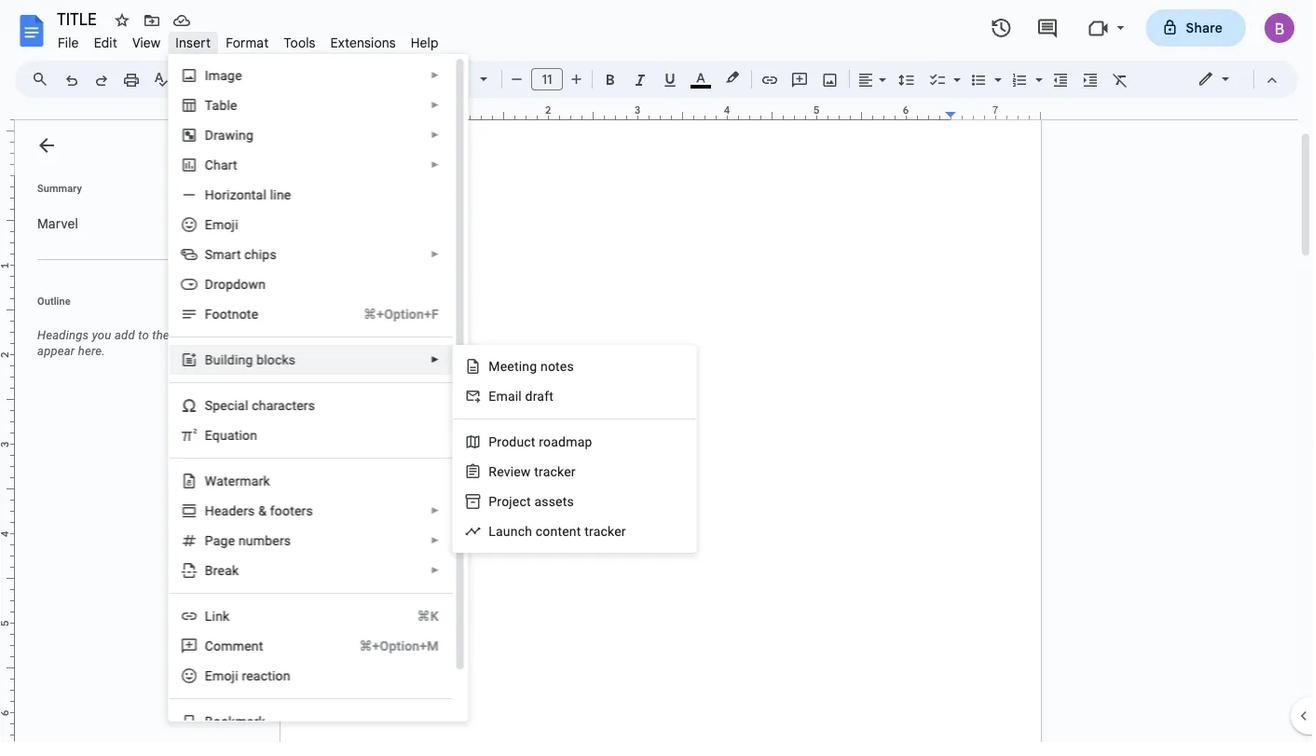 Task type: describe. For each thing, give the bounding box(es) containing it.
l for aunch
[[489, 524, 496, 539]]

summary element
[[28, 205, 261, 242]]

o
[[502, 434, 509, 449]]

menu bar banner
[[0, 0, 1314, 742]]

headings
[[37, 328, 89, 342]]

share button
[[1147, 9, 1247, 47]]

summary
[[37, 182, 82, 194]]

outline
[[37, 295, 71, 307]]

email
[[489, 388, 522, 404]]

pr
[[489, 434, 502, 449]]

menu containing m
[[453, 345, 697, 553]]

emoji for emoji 7 element
[[205, 217, 238, 232]]

outline heading
[[15, 294, 269, 320]]

pa g e numbers
[[205, 533, 291, 548]]

► for d rawing
[[430, 130, 440, 140]]

chart q element
[[205, 157, 243, 173]]

b u ilding blocks
[[205, 352, 295, 367]]

m
[[489, 359, 501, 374]]

spe
[[205, 398, 227, 413]]

project assets p element
[[489, 494, 580, 509]]

4 ► from the top
[[430, 159, 440, 170]]

raft
[[533, 388, 554, 404]]

ilding
[[220, 352, 253, 367]]

m eeting notes
[[489, 359, 574, 374]]

d
[[205, 127, 213, 143]]

special characters c element
[[205, 398, 321, 413]]

insert image image
[[820, 66, 842, 92]]

top margin image
[[0, 87, 14, 181]]

comment m element
[[205, 638, 269, 654]]

co m ment
[[205, 638, 263, 654]]

assets
[[535, 494, 574, 509]]

marvel
[[37, 215, 78, 232]]

smart
[[205, 247, 241, 262]]

0 horizontal spatial tracker
[[535, 464, 576, 479]]

l ink
[[205, 608, 229, 624]]

⌘+option+m
[[359, 638, 439, 654]]

able
[[212, 97, 237, 113]]

d
[[526, 388, 533, 404]]

p roject assets
[[489, 494, 574, 509]]

⌘k
[[417, 608, 439, 624]]

mode and view toolbar
[[1184, 61, 1288, 98]]

extensions
[[331, 35, 396, 51]]

foot n ote
[[205, 306, 258, 322]]

view menu item
[[125, 32, 168, 54]]

insert menu item
[[168, 32, 218, 54]]

ho r izontal line
[[205, 187, 291, 202]]

footnote n element
[[205, 306, 264, 322]]

smart chips
[[205, 247, 276, 262]]

r
[[222, 187, 226, 202]]

u
[[213, 352, 220, 367]]

emoji for emoji reaction
[[205, 668, 238, 684]]

review tracker r element
[[489, 464, 582, 479]]

file
[[58, 35, 79, 51]]

watermark
[[205, 473, 270, 489]]

dropdown 6 element
[[205, 277, 271, 292]]

image i element
[[205, 68, 247, 83]]

watermark j element
[[205, 473, 275, 489]]

footers
[[270, 503, 313, 519]]

bookmark b element
[[205, 714, 271, 729]]

characters
[[251, 398, 315, 413]]

ial
[[234, 398, 248, 413]]

► for brea k
[[430, 565, 440, 576]]

e quation
[[205, 428, 257, 443]]

Menus field
[[23, 66, 64, 92]]

dropdown
[[205, 277, 265, 292]]

k
[[232, 563, 239, 578]]

you
[[92, 328, 111, 342]]

1 horizontal spatial tracker
[[585, 524, 626, 539]]

5 ► from the top
[[430, 249, 440, 260]]

pa
[[205, 533, 220, 548]]

text color image
[[691, 66, 712, 89]]

izontal
[[226, 187, 266, 202]]

building blocks u element
[[205, 352, 301, 367]]

reaction
[[241, 668, 290, 684]]

&
[[258, 503, 266, 519]]

roadmap
[[539, 434, 593, 449]]

eaders
[[214, 503, 255, 519]]

break k element
[[205, 563, 244, 578]]

horizontal line r element
[[205, 187, 296, 202]]

emoji reaction
[[205, 668, 290, 684]]

brea
[[205, 563, 232, 578]]

e
[[228, 533, 235, 548]]



Task type: locate. For each thing, give the bounding box(es) containing it.
c
[[227, 398, 234, 413]]

l down p
[[489, 524, 496, 539]]

main toolbar
[[55, 0, 1136, 233]]

email draft d element
[[489, 388, 560, 404]]

3 ► from the top
[[430, 130, 440, 140]]

menu bar
[[50, 24, 446, 55]]

foot
[[205, 306, 232, 322]]

r
[[489, 464, 497, 479]]

co
[[205, 638, 221, 654]]

► for i mage
[[430, 70, 440, 81]]

1 vertical spatial tracker
[[585, 524, 626, 539]]

g
[[220, 533, 228, 548]]

chart
[[205, 157, 237, 173]]

r eview tracker
[[489, 464, 576, 479]]

l aunch content tracker
[[489, 524, 626, 539]]

1 horizontal spatial l
[[489, 524, 496, 539]]

Font size text field
[[532, 68, 562, 90]]

aunch
[[496, 524, 533, 539]]

menu bar containing file
[[50, 24, 446, 55]]

share
[[1187, 20, 1224, 36]]

ment
[[232, 638, 263, 654]]

extensions menu item
[[323, 32, 404, 54]]

0 vertical spatial b
[[205, 352, 213, 367]]

t
[[205, 97, 212, 113]]

► for h eaders & footers
[[430, 505, 440, 516]]

eview
[[497, 464, 531, 479]]

numbers
[[238, 533, 291, 548]]

roject
[[497, 494, 531, 509]]

line
[[270, 187, 291, 202]]

ote
[[239, 306, 258, 322]]

1 vertical spatial b
[[205, 714, 213, 729]]

b down the document in the top of the page
[[205, 352, 213, 367]]

table t element
[[205, 97, 243, 113]]

► for e numbers
[[430, 535, 440, 546]]

emoji down m
[[205, 668, 238, 684]]

► for ilding blocks
[[430, 354, 440, 365]]

numbered list menu image
[[1031, 67, 1044, 74]]

view
[[132, 35, 161, 51]]

1 b from the top
[[205, 352, 213, 367]]

b ookmark
[[205, 714, 265, 729]]

Font size field
[[532, 68, 571, 91]]

help menu item
[[404, 32, 446, 54]]

application containing share
[[0, 0, 1314, 742]]

file menu item
[[50, 32, 86, 54]]

⌘k element
[[395, 607, 439, 626]]

d rawing
[[205, 127, 253, 143]]

2 emoji from the top
[[205, 668, 238, 684]]

6 ► from the top
[[430, 354, 440, 365]]

eeting
[[501, 359, 537, 374]]

drawing d element
[[205, 127, 259, 143]]

h
[[205, 503, 214, 519]]

the
[[152, 328, 170, 342]]

to
[[138, 328, 149, 342]]

product roadmap o element
[[489, 434, 598, 449]]

7 ► from the top
[[430, 505, 440, 516]]

l for ink
[[205, 608, 212, 624]]

pr o duct roadmap
[[489, 434, 593, 449]]

smart chips z element
[[205, 247, 282, 262]]

ink
[[212, 608, 229, 624]]

ho
[[205, 187, 222, 202]]

p
[[489, 494, 497, 509]]

menu bar inside menu bar banner
[[50, 24, 446, 55]]

1 vertical spatial emoji
[[205, 668, 238, 684]]

0 vertical spatial l
[[489, 524, 496, 539]]

blocks
[[256, 352, 295, 367]]

edit
[[94, 35, 117, 51]]

here.
[[78, 344, 105, 358]]

appear
[[37, 344, 75, 358]]

ookmark
[[213, 714, 265, 729]]

will
[[231, 328, 249, 342]]

1 vertical spatial l
[[205, 608, 212, 624]]

2 b from the top
[[205, 714, 213, 729]]

m
[[221, 638, 232, 654]]

e
[[205, 428, 212, 443]]

0 vertical spatial tracker
[[535, 464, 576, 479]]

equation e element
[[205, 428, 263, 443]]

content
[[536, 524, 581, 539]]

link l element
[[205, 608, 235, 624]]

add
[[115, 328, 135, 342]]

tracker up the assets
[[535, 464, 576, 479]]

0 horizontal spatial l
[[205, 608, 212, 624]]

launch content tracker l element
[[489, 524, 632, 539]]

emoji up smart
[[205, 217, 238, 232]]

t able
[[205, 97, 237, 113]]

tools
[[284, 35, 316, 51]]

document
[[173, 328, 228, 342]]

tools menu item
[[276, 32, 323, 54]]

edit menu item
[[86, 32, 125, 54]]

email d raft
[[489, 388, 554, 404]]

headers & footers h element
[[205, 503, 318, 519]]

notes
[[541, 359, 574, 374]]

duct
[[509, 434, 536, 449]]

meeting notes m element
[[489, 359, 580, 374]]

spe c ial characters
[[205, 398, 315, 413]]

emoji 7 element
[[205, 217, 244, 232]]

format menu item
[[218, 32, 276, 54]]

mage
[[208, 68, 242, 83]]

l up co
[[205, 608, 212, 624]]

application
[[0, 0, 1314, 742]]

► for t able
[[430, 100, 440, 111]]

emoji
[[205, 217, 238, 232], [205, 668, 238, 684]]

quation
[[212, 428, 257, 443]]

line & paragraph spacing image
[[897, 66, 918, 92]]

⌘+option+f
[[363, 306, 439, 322]]

format
[[226, 35, 269, 51]]

1 emoji from the top
[[205, 217, 238, 232]]

right margin image
[[947, 105, 1041, 119]]

b for ookmark
[[205, 714, 213, 729]]

i mage
[[205, 68, 242, 83]]

page numbers g element
[[205, 533, 296, 548]]

b down emoji reaction
[[205, 714, 213, 729]]

n
[[232, 306, 239, 322]]

document outline element
[[15, 120, 269, 742]]

l
[[489, 524, 496, 539], [205, 608, 212, 624]]

tracker
[[535, 464, 576, 479], [585, 524, 626, 539]]

►
[[430, 70, 440, 81], [430, 100, 440, 111], [430, 130, 440, 140], [430, 159, 440, 170], [430, 249, 440, 260], [430, 354, 440, 365], [430, 505, 440, 516], [430, 535, 440, 546], [430, 565, 440, 576]]

menu containing i
[[122, 54, 468, 742]]

Star checkbox
[[109, 7, 135, 34]]

Rename text field
[[50, 7, 107, 30]]

b for u
[[205, 352, 213, 367]]

h eaders & footers
[[205, 503, 313, 519]]

9 ► from the top
[[430, 565, 440, 576]]

insert
[[176, 35, 211, 51]]

emoji reaction 5 element
[[205, 668, 296, 684]]

tracker right content
[[585, 524, 626, 539]]

⌘+option+m element
[[337, 637, 439, 656]]

highlight color image
[[723, 66, 743, 89]]

help
[[411, 35, 439, 51]]

1 ► from the top
[[430, 70, 440, 81]]

menu
[[122, 54, 468, 742], [453, 345, 697, 553]]

0 vertical spatial emoji
[[205, 217, 238, 232]]

⌘+option+f element
[[341, 305, 439, 324]]

8 ► from the top
[[430, 535, 440, 546]]

summary heading
[[37, 181, 82, 196]]

headings you add to the document will appear here.
[[37, 328, 249, 358]]

i
[[205, 68, 208, 83]]

2 ► from the top
[[430, 100, 440, 111]]



Task type: vqa. For each thing, say whether or not it's contained in the screenshot.
STRESS MANAGEMENT ISSUES icon
no



